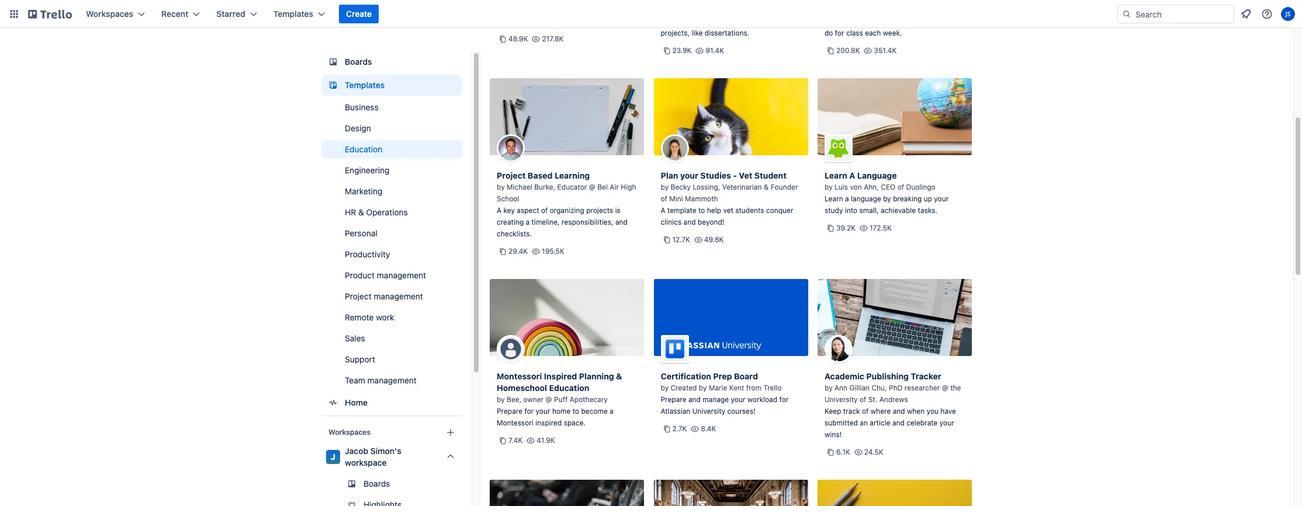 Task type: locate. For each thing, give the bounding box(es) containing it.
0 horizontal spatial the
[[834, 17, 844, 26]]

templates up business
[[345, 80, 385, 90]]

one
[[689, 17, 701, 26]]

2 vertical spatial a
[[610, 407, 614, 416]]

per
[[853, 5, 864, 14]]

boards link up the templates 'link'
[[322, 51, 462, 72]]

education
[[345, 144, 383, 154], [549, 383, 590, 393]]

gillian
[[850, 384, 870, 393]]

1 horizontal spatial &
[[616, 372, 622, 382]]

your right up at the right top
[[934, 195, 949, 203]]

0 vertical spatial @
[[589, 183, 596, 192]]

manage
[[703, 396, 729, 405]]

1 vertical spatial track
[[843, 407, 860, 416]]

1 vertical spatial university
[[693, 407, 726, 416]]

217.8k
[[542, 34, 564, 43]]

@ left bel
[[589, 183, 596, 192]]

for
[[723, 17, 732, 26], [835, 29, 844, 37], [780, 396, 789, 405], [525, 407, 534, 416]]

for up dissertations.
[[723, 17, 732, 26]]

1 vertical spatial boards link
[[322, 475, 462, 494]]

0 vertical spatial university
[[825, 396, 858, 405]]

2 vertical spatial &
[[616, 372, 622, 382]]

for inside a board per class. the lists are the weeks of the semester, cards are things i need to do for class each week.
[[835, 29, 844, 37]]

up
[[924, 195, 932, 203]]

are up things
[[916, 5, 927, 14]]

1 vertical spatial to
[[699, 206, 705, 215]]

montessori up homeschool
[[497, 372, 542, 382]]

boards down workspace at the bottom left of the page
[[364, 479, 390, 489]]

1 horizontal spatial to
[[699, 206, 705, 215]]

2 horizontal spatial to
[[958, 17, 964, 26]]

1 horizontal spatial university
[[825, 396, 858, 405]]

management for team management
[[367, 376, 417, 386]]

0 horizontal spatial university
[[693, 407, 726, 416]]

your
[[780, 5, 794, 14], [680, 171, 699, 181], [934, 195, 949, 203], [731, 396, 746, 405], [536, 407, 550, 416], [940, 419, 954, 428]]

2 horizontal spatial a
[[845, 195, 849, 203]]

help
[[707, 206, 721, 215]]

starred
[[216, 9, 245, 19]]

are down lists
[[901, 17, 911, 26]]

to down mammoth
[[699, 206, 705, 215]]

management for product management
[[377, 271, 426, 281]]

a inside learn a language by luis von ahn, ceo of duolingo learn a language by breaking up your study into small, achievable tasks.
[[850, 171, 855, 181]]

91.4k
[[706, 46, 724, 55]]

2 vertical spatial @
[[546, 396, 552, 405]]

bee,
[[507, 396, 522, 405]]

for down the trello
[[780, 396, 789, 405]]

1 horizontal spatial workspaces
[[329, 429, 371, 437]]

1 horizontal spatial education
[[549, 383, 590, 393]]

1 vertical spatial education
[[549, 383, 590, 393]]

prepare down bee, at the left bottom of the page
[[497, 407, 523, 416]]

0 horizontal spatial @
[[546, 396, 552, 405]]

and
[[765, 5, 778, 14], [616, 218, 628, 227], [684, 218, 696, 227], [689, 396, 701, 405], [893, 407, 905, 416], [893, 419, 905, 428]]

a up von
[[850, 171, 855, 181]]

by left 'marie'
[[699, 384, 707, 393]]

keep track of what you've read and your notes in one place for long writing projects, like dissertations.
[[661, 5, 794, 37]]

dissertations.
[[705, 29, 750, 37]]

0 vertical spatial are
[[916, 5, 927, 14]]

boards link
[[322, 51, 462, 72], [322, 475, 462, 494]]

a
[[845, 195, 849, 203], [526, 218, 530, 227], [610, 407, 614, 416]]

for down owner
[[525, 407, 534, 416]]

a right the become
[[610, 407, 614, 416]]

a left board
[[825, 5, 830, 14]]

project up remote
[[345, 292, 372, 302]]

track up in
[[679, 5, 696, 14]]

keep up submitted
[[825, 407, 842, 416]]

by inside "project based learning by michael burke, educator @ bel air high school a key aspect of organizing projects is creating a timeline, responsibilities, and checklists."
[[497, 183, 505, 192]]

product
[[345, 271, 375, 281]]

& right 'hr'
[[358, 208, 364, 217]]

organizing
[[550, 206, 585, 215]]

1 vertical spatial montessori
[[497, 419, 534, 428]]

of up do
[[825, 17, 832, 26]]

2 vertical spatial to
[[573, 407, 579, 416]]

management down productivity link
[[377, 271, 426, 281]]

management down support link
[[367, 376, 417, 386]]

boards for first boards link from the top
[[345, 57, 372, 67]]

0 vertical spatial the
[[929, 5, 939, 14]]

by down plan
[[661, 183, 669, 192]]

to up space.
[[573, 407, 579, 416]]

prepare up atlassian
[[661, 396, 687, 405]]

& down student
[[764, 183, 769, 192]]

university inside academic publishing tracker by ann gillian chu, phd researcher @ the university of st. andrews keep track of where and when you have submitted an article and celebrate your wins!
[[825, 396, 858, 405]]

apothecary
[[570, 396, 608, 405]]

the for publishing
[[951, 384, 961, 393]]

0 vertical spatial management
[[377, 271, 426, 281]]

a inside "project based learning by michael burke, educator @ bel air high school a key aspect of organizing projects is creating a timeline, responsibilities, and checklists."
[[497, 206, 502, 215]]

0 vertical spatial boards link
[[322, 51, 462, 72]]

template board image
[[326, 78, 340, 92]]

vet
[[723, 206, 734, 215]]

1 boards link from the top
[[322, 51, 462, 72]]

for right do
[[835, 29, 844, 37]]

0 vertical spatial a
[[845, 195, 849, 203]]

1 vertical spatial project
[[345, 292, 372, 302]]

team management
[[345, 376, 417, 386]]

for inside certification prep board by created by marie kent from trello prepare and manage your workload for atlassian university courses!
[[780, 396, 789, 405]]

key
[[504, 206, 515, 215]]

boards link down jacob simon's workspace
[[322, 475, 462, 494]]

ann gillian chu, phd researcher @ the university of st. andrews image
[[825, 336, 853, 364]]

air
[[610, 183, 619, 192]]

1 vertical spatial keep
[[825, 407, 842, 416]]

remote work link
[[322, 309, 462, 327]]

jacob simon (jacobsimon16) image
[[1281, 7, 1295, 21]]

the down board
[[834, 17, 844, 26]]

luis
[[835, 183, 848, 192]]

a down aspect
[[526, 218, 530, 227]]

0 vertical spatial workspaces
[[86, 9, 133, 19]]

1 horizontal spatial prepare
[[661, 396, 687, 405]]

1 horizontal spatial keep
[[825, 407, 842, 416]]

1 vertical spatial workspaces
[[329, 429, 371, 437]]

space.
[[564, 419, 586, 428]]

0 horizontal spatial track
[[679, 5, 696, 14]]

templates right starred popup button
[[273, 9, 313, 19]]

education up puff
[[549, 383, 590, 393]]

the
[[929, 5, 939, 14], [834, 17, 844, 26], [951, 384, 961, 393]]

0 horizontal spatial workspaces
[[86, 9, 133, 19]]

andrews
[[880, 396, 908, 405]]

clinics
[[661, 218, 682, 227]]

0 horizontal spatial keep
[[661, 5, 678, 14]]

0 vertical spatial boards
[[345, 57, 372, 67]]

remote work
[[345, 313, 394, 323]]

2 montessori from the top
[[497, 419, 534, 428]]

1 vertical spatial prepare
[[497, 407, 523, 416]]

the up have
[[951, 384, 961, 393]]

track inside academic publishing tracker by ann gillian chu, phd researcher @ the university of st. andrews keep track of where and when you have submitted an article and celebrate your wins!
[[843, 407, 860, 416]]

university
[[825, 396, 858, 405], [693, 407, 726, 416]]

von
[[850, 183, 862, 192]]

1 horizontal spatial templates
[[345, 80, 385, 90]]

boards
[[345, 57, 372, 67], [364, 479, 390, 489]]

and up writing
[[765, 5, 778, 14]]

template
[[668, 206, 697, 215]]

by left ann
[[825, 384, 833, 393]]

2 vertical spatial management
[[367, 376, 417, 386]]

of left what
[[698, 5, 705, 14]]

home image
[[326, 396, 340, 410]]

a inside the plan your studies - vet student by becky lossing, veterinarian & founder of mini mammoth a template to help vet students conquer clinics and beyond!
[[661, 206, 666, 215]]

workspaces button
[[79, 5, 152, 23]]

ann
[[835, 384, 848, 393]]

0 vertical spatial keep
[[661, 5, 678, 14]]

your up becky
[[680, 171, 699, 181]]

projects
[[586, 206, 613, 215]]

0 vertical spatial project
[[497, 171, 526, 181]]

2 boards link from the top
[[322, 475, 462, 494]]

your right read
[[780, 5, 794, 14]]

keep
[[661, 5, 678, 14], [825, 407, 842, 416]]

1 horizontal spatial track
[[843, 407, 860, 416]]

Search field
[[1132, 5, 1234, 23]]

create button
[[339, 5, 379, 23]]

@ left puff
[[546, 396, 552, 405]]

2 horizontal spatial &
[[764, 183, 769, 192]]

boards right the board image
[[345, 57, 372, 67]]

of left mini
[[661, 195, 668, 203]]

a inside "project based learning by michael burke, educator @ bel air high school a key aspect of organizing projects is creating a timeline, responsibilities, and checklists."
[[526, 218, 530, 227]]

and down created
[[689, 396, 701, 405]]

@ for academic publishing tracker
[[942, 384, 949, 393]]

are
[[916, 5, 927, 14], [901, 17, 911, 26]]

your inside montessori inspired planning & homeschool education by bee, owner @ puff apothecary prepare for your home to become a montessori inspired space.
[[536, 407, 550, 416]]

of inside the keep track of what you've read and your notes in one place for long writing projects, like dissertations.
[[698, 5, 705, 14]]

0 horizontal spatial to
[[573, 407, 579, 416]]

templates button
[[266, 5, 332, 23]]

boards for second boards link from the top
[[364, 479, 390, 489]]

conquer
[[766, 206, 794, 215]]

& inside the plan your studies - vet student by becky lossing, veterinarian & founder of mini mammoth a template to help vet students conquer clinics and beyond!
[[764, 183, 769, 192]]

and down the template
[[684, 218, 696, 227]]

of
[[698, 5, 705, 14], [825, 17, 832, 26], [898, 183, 904, 192], [661, 195, 668, 203], [541, 206, 548, 215], [860, 396, 867, 405], [862, 407, 869, 416]]

project inside "project based learning by michael burke, educator @ bel air high school a key aspect of organizing projects is creating a timeline, responsibilities, and checklists."
[[497, 171, 526, 181]]

the for board
[[834, 17, 844, 26]]

0 horizontal spatial project
[[345, 292, 372, 302]]

article
[[870, 419, 891, 428]]

by inside the plan your studies - vet student by becky lossing, veterinarian & founder of mini mammoth a template to help vet students conquer clinics and beyond!
[[661, 183, 669, 192]]

1 vertical spatial @
[[942, 384, 949, 393]]

1 horizontal spatial @
[[589, 183, 596, 192]]

trello
[[764, 384, 782, 393]]

6.1k
[[837, 448, 851, 457]]

your inside academic publishing tracker by ann gillian chu, phd researcher @ the university of st. andrews keep track of where and when you have submitted an article and celebrate your wins!
[[940, 419, 954, 428]]

management down product management link
[[374, 292, 423, 302]]

checklists.
[[497, 230, 532, 239]]

create a workspace image
[[444, 426, 458, 440]]

productivity link
[[322, 246, 462, 264]]

2 vertical spatial the
[[951, 384, 961, 393]]

from
[[746, 384, 762, 393]]

inspired
[[536, 419, 562, 428]]

track up submitted
[[843, 407, 860, 416]]

projects,
[[661, 29, 690, 37]]

1 vertical spatial &
[[358, 208, 364, 217]]

class
[[846, 29, 863, 37]]

academic
[[825, 372, 865, 382]]

a inside learn a language by luis von ahn, ceo of duolingo learn a language by breaking up your study into small, achievable tasks.
[[845, 195, 849, 203]]

montessori
[[497, 372, 542, 382], [497, 419, 534, 428]]

0 vertical spatial learn
[[825, 171, 848, 181]]

0 horizontal spatial prepare
[[497, 407, 523, 416]]

@ for montessori inspired planning & homeschool education
[[546, 396, 552, 405]]

created by marie kent from trello image
[[661, 336, 689, 364]]

a up clinics
[[661, 206, 666, 215]]

kent
[[729, 384, 744, 393]]

bel
[[598, 183, 608, 192]]

1 vertical spatial learn
[[825, 195, 843, 203]]

you've
[[725, 5, 747, 14]]

by up school
[[497, 183, 505, 192]]

prep
[[713, 372, 732, 382]]

0 vertical spatial prepare
[[661, 396, 687, 405]]

0 vertical spatial templates
[[273, 9, 313, 19]]

@ inside "project based learning by michael burke, educator @ bel air high school a key aspect of organizing projects is creating a timeline, responsibilities, and checklists."
[[589, 183, 596, 192]]

0 vertical spatial track
[[679, 5, 696, 14]]

0 vertical spatial education
[[345, 144, 383, 154]]

a inside a board per class. the lists are the weeks of the semester, cards are things i need to do for class each week.
[[825, 5, 830, 14]]

of up timeline,
[[541, 206, 548, 215]]

need
[[939, 17, 956, 26]]

of up an
[[862, 407, 869, 416]]

a left key at the top
[[497, 206, 502, 215]]

of inside "project based learning by michael burke, educator @ bel air high school a key aspect of organizing projects is creating a timeline, responsibilities, and checklists."
[[541, 206, 548, 215]]

high
[[621, 183, 636, 192]]

0 horizontal spatial a
[[526, 218, 530, 227]]

0 horizontal spatial &
[[358, 208, 364, 217]]

of right ceo
[[898, 183, 904, 192]]

veterinarian
[[722, 183, 762, 192]]

@ right researcher on the bottom
[[942, 384, 949, 393]]

lossing,
[[693, 183, 720, 192]]

12.7k
[[673, 236, 690, 244]]

engineering link
[[322, 161, 462, 180]]

education up "engineering"
[[345, 144, 383, 154]]

to right need
[[958, 17, 964, 26]]

1 vertical spatial templates
[[345, 80, 385, 90]]

templates inside templates popup button
[[273, 9, 313, 19]]

by inside academic publishing tracker by ann gillian chu, phd researcher @ the university of st. andrews keep track of where and when you have submitted an article and celebrate your wins!
[[825, 384, 833, 393]]

and inside the plan your studies - vet student by becky lossing, veterinarian & founder of mini mammoth a template to help vet students conquer clinics and beyond!
[[684, 218, 696, 227]]

of left the st.
[[860, 396, 867, 405]]

1 horizontal spatial project
[[497, 171, 526, 181]]

by left bee, at the left bottom of the page
[[497, 396, 505, 405]]

educator
[[557, 183, 587, 192]]

the inside academic publishing tracker by ann gillian chu, phd researcher @ the university of st. andrews keep track of where and when you have submitted an article and celebrate your wins!
[[951, 384, 961, 393]]

your up inspired in the bottom left of the page
[[536, 407, 550, 416]]

your down kent
[[731, 396, 746, 405]]

a
[[825, 5, 830, 14], [850, 171, 855, 181], [497, 206, 502, 215], [661, 206, 666, 215]]

to inside a board per class. the lists are the weeks of the semester, cards are things i need to do for class each week.
[[958, 17, 964, 26]]

1 vertical spatial boards
[[364, 479, 390, 489]]

project management
[[345, 292, 423, 302]]

learn up the luis
[[825, 171, 848, 181]]

29.4k
[[509, 247, 528, 256]]

@ inside montessori inspired planning & homeschool education by bee, owner @ puff apothecary prepare for your home to become a montessori inspired space.
[[546, 396, 552, 405]]

montessori up the 7.4k
[[497, 419, 534, 428]]

2 horizontal spatial @
[[942, 384, 949, 393]]

1 vertical spatial are
[[901, 17, 911, 26]]

keep up notes
[[661, 5, 678, 14]]

1 horizontal spatial a
[[610, 407, 614, 416]]

a up into
[[845, 195, 849, 203]]

university down ann
[[825, 396, 858, 405]]

0 horizontal spatial templates
[[273, 9, 313, 19]]

project up michael
[[497, 171, 526, 181]]

0 vertical spatial montessori
[[497, 372, 542, 382]]

0 vertical spatial to
[[958, 17, 964, 26]]

templates inside the templates 'link'
[[345, 80, 385, 90]]

and down is
[[616, 218, 628, 227]]

to inside the plan your studies - vet student by becky lossing, veterinarian & founder of mini mammoth a template to help vet students conquer clinics and beyond!
[[699, 206, 705, 215]]

marie
[[709, 384, 727, 393]]

the up i
[[929, 5, 939, 14]]

marketing
[[345, 186, 383, 196]]

students
[[736, 206, 764, 215]]

back to home image
[[28, 5, 72, 23]]

1 vertical spatial the
[[834, 17, 844, 26]]

1 vertical spatial a
[[526, 218, 530, 227]]

@ inside academic publishing tracker by ann gillian chu, phd researcher @ the university of st. andrews keep track of where and when you have submitted an article and celebrate your wins!
[[942, 384, 949, 393]]

2 horizontal spatial the
[[951, 384, 961, 393]]

0 vertical spatial &
[[764, 183, 769, 192]]

& right planning
[[616, 372, 622, 382]]

by
[[497, 183, 505, 192], [661, 183, 669, 192], [825, 183, 833, 192], [883, 195, 891, 203], [661, 384, 669, 393], [699, 384, 707, 393], [825, 384, 833, 393], [497, 396, 505, 405]]

1 vertical spatial management
[[374, 292, 423, 302]]

learn up study
[[825, 195, 843, 203]]

your down have
[[940, 419, 954, 428]]

team
[[345, 376, 365, 386]]

university down the manage
[[693, 407, 726, 416]]

management for project management
[[374, 292, 423, 302]]



Task type: vqa. For each thing, say whether or not it's contained in the screenshot.


Task type: describe. For each thing, give the bounding box(es) containing it.
michael
[[507, 183, 532, 192]]

learning
[[555, 171, 590, 181]]

semester,
[[846, 17, 878, 26]]

and inside "project based learning by michael burke, educator @ bel air high school a key aspect of organizing projects is creating a timeline, responsibilities, and checklists."
[[616, 218, 628, 227]]

simon's
[[371, 447, 402, 457]]

of inside the plan your studies - vet student by becky lossing, veterinarian & founder of mini mammoth a template to help vet students conquer clinics and beyond!
[[661, 195, 668, 203]]

certification
[[661, 372, 711, 382]]

submitted
[[825, 419, 858, 428]]

23.9k
[[673, 46, 692, 55]]

project for project management
[[345, 292, 372, 302]]

operations
[[366, 208, 408, 217]]

your inside learn a language by luis von ahn, ceo of duolingo learn a language by breaking up your study into small, achievable tasks.
[[934, 195, 949, 203]]

to for student
[[699, 206, 705, 215]]

when
[[907, 407, 925, 416]]

and right article
[[893, 419, 905, 428]]

cards
[[880, 17, 899, 26]]

2.7k
[[673, 425, 687, 434]]

prepare inside certification prep board by created by marie kent from trello prepare and manage your workload for atlassian university courses!
[[661, 396, 687, 405]]

researcher
[[905, 384, 940, 393]]

personal link
[[322, 224, 462, 243]]

-
[[733, 171, 737, 181]]

workload
[[748, 396, 778, 405]]

luis von ahn, ceo of duolingo image
[[825, 134, 853, 163]]

a inside montessori inspired planning & homeschool education by bee, owner @ puff apothecary prepare for your home to become a montessori inspired space.
[[610, 407, 614, 416]]

becky lossing, veterinarian & founder of mini mammoth image
[[661, 134, 689, 163]]

41.9k
[[537, 437, 555, 445]]

language
[[858, 171, 897, 181]]

track inside the keep track of what you've read and your notes in one place for long writing projects, like dissertations.
[[679, 5, 696, 14]]

your inside the keep track of what you've read and your notes in one place for long writing projects, like dissertations.
[[780, 5, 794, 14]]

vet
[[739, 171, 753, 181]]

ceo
[[881, 183, 896, 192]]

learn a language by luis von ahn, ceo of duolingo learn a language by breaking up your study into small, achievable tasks.
[[825, 171, 949, 215]]

primary element
[[0, 0, 1302, 28]]

project based learning by michael burke, educator @ bel air high school a key aspect of organizing projects is creating a timeline, responsibilities, and checklists.
[[497, 171, 636, 239]]

2 learn from the top
[[825, 195, 843, 203]]

what
[[707, 5, 723, 14]]

education inside montessori inspired planning & homeschool education by bee, owner @ puff apothecary prepare for your home to become a montessori inspired space.
[[549, 383, 590, 393]]

founder
[[771, 183, 798, 192]]

0 notifications image
[[1239, 7, 1253, 21]]

small,
[[860, 206, 879, 215]]

home
[[552, 407, 571, 416]]

bee, owner @ puff apothecary image
[[497, 336, 525, 364]]

is
[[615, 206, 621, 215]]

planning
[[579, 372, 614, 382]]

keep inside the keep track of what you've read and your notes in one place for long writing projects, like dissertations.
[[661, 5, 678, 14]]

read
[[749, 5, 763, 14]]

of inside learn a language by luis von ahn, ceo of duolingo learn a language by breaking up your study into small, achievable tasks.
[[898, 183, 904, 192]]

1 horizontal spatial the
[[929, 5, 939, 14]]

studies
[[701, 171, 731, 181]]

195.5k
[[542, 247, 565, 256]]

1 horizontal spatial are
[[916, 5, 927, 14]]

your inside the plan your studies - vet student by becky lossing, veterinarian & founder of mini mammoth a template to help vet students conquer clinics and beyond!
[[680, 171, 699, 181]]

jacob
[[345, 447, 368, 457]]

and inside the keep track of what you've read and your notes in one place for long writing projects, like dissertations.
[[765, 5, 778, 14]]

you
[[927, 407, 939, 416]]

48.9k
[[509, 34, 528, 43]]

university inside certification prep board by created by marie kent from trello prepare and manage your workload for atlassian university courses!
[[693, 407, 726, 416]]

keep inside academic publishing tracker by ann gillian chu, phd researcher @ the university of st. andrews keep track of where and when you have submitted an article and celebrate your wins!
[[825, 407, 842, 416]]

home link
[[322, 393, 462, 414]]

each
[[865, 29, 881, 37]]

aspect
[[517, 206, 539, 215]]

to for lists
[[958, 17, 964, 26]]

place
[[703, 17, 721, 26]]

support
[[345, 355, 375, 365]]

recent button
[[154, 5, 207, 23]]

0 horizontal spatial education
[[345, 144, 383, 154]]

personal
[[345, 229, 377, 239]]

by left created
[[661, 384, 669, 393]]

project management link
[[322, 288, 462, 306]]

tracker
[[911, 372, 942, 382]]

have
[[941, 407, 956, 416]]

by down ceo
[[883, 195, 891, 203]]

product management link
[[322, 267, 462, 285]]

school
[[497, 195, 519, 203]]

language
[[851, 195, 881, 203]]

172.5k
[[870, 224, 892, 233]]

your inside certification prep board by created by marie kent from trello prepare and manage your workload for atlassian university courses!
[[731, 396, 746, 405]]

plan your studies - vet student by becky lossing, veterinarian & founder of mini mammoth a template to help vet students conquer clinics and beyond!
[[661, 171, 798, 227]]

notes
[[661, 17, 679, 26]]

hr & operations
[[345, 208, 408, 217]]

do
[[825, 29, 833, 37]]

board image
[[326, 55, 340, 69]]

by left the luis
[[825, 183, 833, 192]]

for inside the keep track of what you've read and your notes in one place for long writing projects, like dissertations.
[[723, 17, 732, 26]]

recent
[[161, 9, 188, 19]]

mini
[[670, 195, 683, 203]]

writing
[[751, 17, 773, 26]]

week.
[[883, 29, 902, 37]]

board
[[832, 5, 851, 14]]

1 learn from the top
[[825, 171, 848, 181]]

24.5k
[[864, 448, 884, 457]]

remote
[[345, 313, 374, 323]]

hr & operations link
[[322, 203, 462, 222]]

student
[[755, 171, 787, 181]]

project for project based learning by michael burke, educator @ bel air high school a key aspect of organizing projects is creating a timeline, responsibilities, and checklists.
[[497, 171, 526, 181]]

& inside montessori inspired planning & homeschool education by bee, owner @ puff apothecary prepare for your home to become a montessori inspired space.
[[616, 372, 622, 382]]

1 montessori from the top
[[497, 372, 542, 382]]

burke,
[[534, 183, 556, 192]]

by inside montessori inspired planning & homeschool education by bee, owner @ puff apothecary prepare for your home to become a montessori inspired space.
[[497, 396, 505, 405]]

and inside certification prep board by created by marie kent from trello prepare and manage your workload for atlassian university courses!
[[689, 396, 701, 405]]

business
[[345, 102, 379, 112]]

of inside a board per class. the lists are the weeks of the semester, cards are things i need to do for class each week.
[[825, 17, 832, 26]]

st.
[[869, 396, 878, 405]]

open information menu image
[[1262, 8, 1273, 20]]

academic publishing tracker by ann gillian chu, phd researcher @ the university of st. andrews keep track of where and when you have submitted an article and celebrate your wins!
[[825, 372, 961, 440]]

to inside montessori inspired planning & homeschool education by bee, owner @ puff apothecary prepare for your home to become a montessori inspired space.
[[573, 407, 579, 416]]

plan
[[661, 171, 678, 181]]

and down the andrews
[[893, 407, 905, 416]]

workspaces inside 'popup button'
[[86, 9, 133, 19]]

workspace
[[345, 458, 387, 468]]

work
[[376, 313, 394, 323]]

becky
[[671, 183, 691, 192]]

hr
[[345, 208, 356, 217]]

certification prep board by created by marie kent from trello prepare and manage your workload for atlassian university courses!
[[661, 372, 789, 416]]

timeline,
[[532, 218, 560, 227]]

search image
[[1122, 9, 1132, 19]]

7.4k
[[509, 437, 523, 445]]

for inside montessori inspired planning & homeschool education by bee, owner @ puff apothecary prepare for your home to become a montessori inspired space.
[[525, 407, 534, 416]]

responsibilities,
[[562, 218, 614, 227]]

owner
[[524, 396, 544, 405]]

education link
[[322, 140, 462, 159]]

j
[[331, 452, 336, 462]]

sales link
[[322, 330, 462, 348]]

0 horizontal spatial are
[[901, 17, 911, 26]]

michael burke, educator @ bel air high school image
[[497, 134, 525, 163]]

351.4k
[[874, 46, 897, 55]]

prepare inside montessori inspired planning & homeschool education by bee, owner @ puff apothecary prepare for your home to become a montessori inspired space.
[[497, 407, 523, 416]]

creating
[[497, 218, 524, 227]]

39.2k
[[837, 224, 856, 233]]

sales
[[345, 334, 365, 344]]



